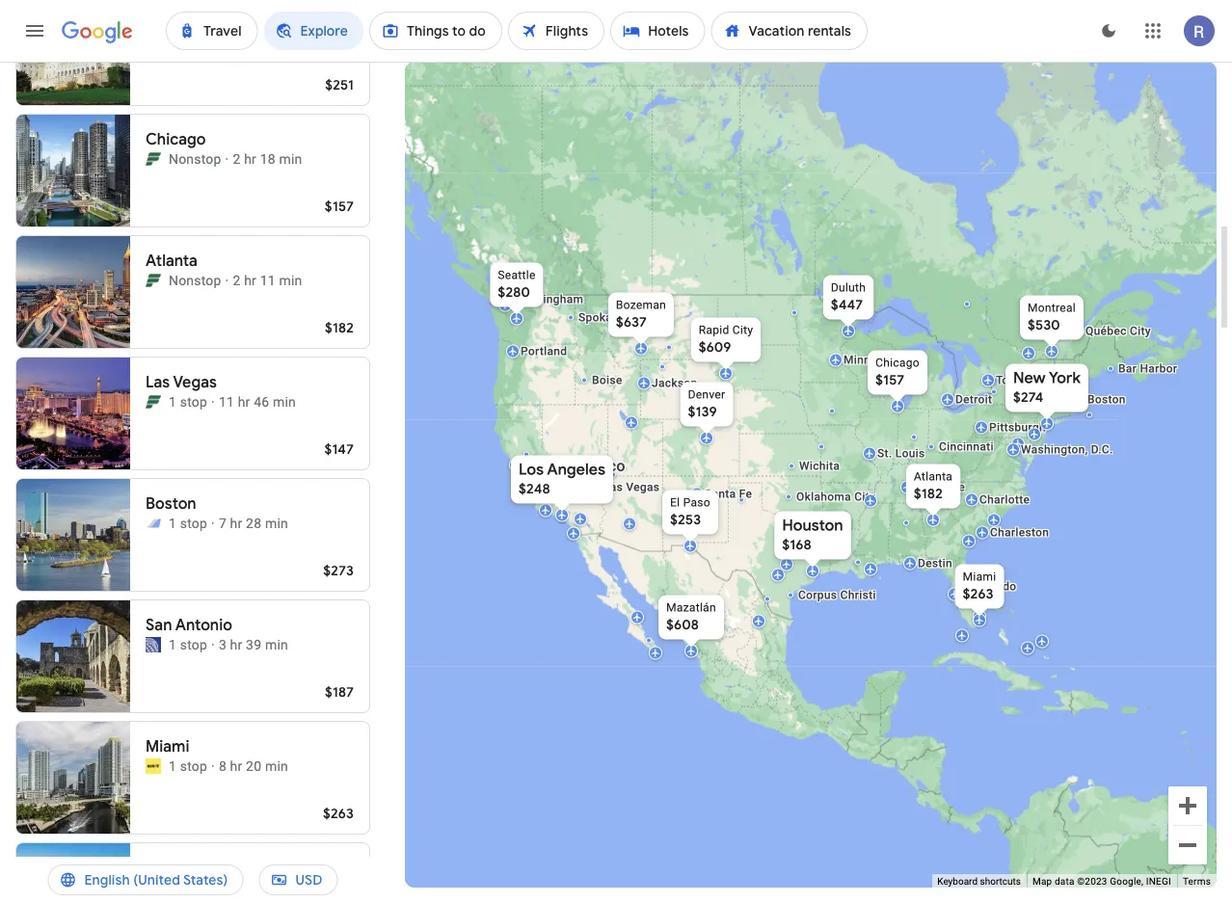 Task type: vqa. For each thing, say whether or not it's contained in the screenshot.
Walking radio
no



Task type: locate. For each thing, give the bounding box(es) containing it.
4 stop from the top
[[180, 758, 207, 774]]

miami
[[963, 570, 996, 584], [146, 737, 190, 757]]

1 vertical spatial $157
[[875, 372, 905, 389]]

frontier and spirit image for seattle
[[146, 880, 161, 896]]

frontier image for chicago
[[146, 151, 161, 167]]

atlanta up 182 us dollars text field
[[914, 470, 953, 483]]

minneapolis
[[844, 353, 910, 367]]

1 vertical spatial $182
[[914, 485, 943, 503]]

hr for 28
[[230, 515, 242, 531]]

map data ©2023 google, inegi
[[1032, 876, 1171, 888]]

 image
[[218, 878, 222, 898]]

harbor
[[1140, 362, 1177, 376]]

248 US dollars text field
[[519, 481, 550, 498]]

1 1 stop from the top
[[169, 394, 207, 410]]

7 hr 28 min
[[219, 515, 288, 531]]

1 vertical spatial miami
[[146, 737, 190, 757]]

denver
[[688, 388, 725, 402]]

atlanta
[[146, 251, 197, 271], [914, 470, 953, 483]]

san up united image
[[146, 616, 172, 635]]

nonstop left 2 hr 18 min
[[169, 151, 221, 167]]

46
[[254, 394, 269, 410]]

united image
[[146, 637, 161, 653]]

miami up spirit image at the left of page
[[146, 737, 190, 757]]

2 right frontier image
[[233, 272, 241, 288]]

1 1 from the top
[[169, 394, 176, 410]]

atlanta for atlanta $182
[[914, 470, 953, 483]]

2 frontier and spirit image from the top
[[146, 880, 161, 896]]

atlanta up frontier image
[[146, 251, 197, 271]]

168 US dollars text field
[[782, 536, 812, 554]]

263 US dollars text field
[[963, 586, 994, 603]]

1 horizontal spatial 11
[[260, 272, 276, 288]]

1 vertical spatial $263
[[323, 805, 354, 822]]

city right oklahoma at the bottom right of page
[[854, 490, 876, 504]]

hr for 6
[[245, 880, 257, 896]]

1 vertical spatial las vegas
[[604, 481, 660, 494]]

las
[[146, 373, 170, 392], [604, 481, 623, 494]]

3 1 stop from the top
[[169, 637, 207, 653]]

1 for las vegas
[[169, 394, 176, 410]]

atlanta $182
[[914, 470, 953, 503]]

inegi
[[1146, 876, 1171, 888]]

1 vertical spatial  image
[[225, 271, 229, 290]]

0 vertical spatial 2
[[233, 151, 241, 167]]

2 nonstop from the top
[[169, 272, 221, 288]]

1 stop left 8 at the bottom of page
[[169, 758, 207, 774]]

$147
[[324, 441, 354, 458]]

atlanta for atlanta
[[146, 251, 197, 271]]

d.c.
[[1091, 443, 1113, 456]]

1 stop for boston
[[169, 515, 207, 531]]

2 for atlanta
[[233, 272, 241, 288]]

147 US dollars text field
[[324, 441, 354, 458]]

city for oklahoma city
[[854, 490, 876, 504]]

1 horizontal spatial miami
[[963, 570, 996, 584]]

terms link
[[1183, 876, 1211, 888]]

english (united states)
[[84, 872, 228, 889]]

frontier and spirit image left 2 stops
[[146, 880, 161, 896]]

charlotte
[[979, 493, 1030, 507]]

1 vertical spatial san
[[146, 616, 172, 635]]

3
[[219, 637, 226, 653]]

stop down san antonio
[[180, 637, 207, 653]]

seattle for seattle $280
[[498, 268, 536, 282]]

$251 button
[[15, 0, 370, 106], [15, 0, 370, 106]]

8 hr 20 min
[[219, 758, 288, 774]]

boston
[[1087, 393, 1126, 406], [146, 494, 196, 514]]

hr for 46
[[238, 394, 250, 410]]

min
[[279, 151, 302, 167], [279, 272, 302, 288], [273, 394, 296, 410], [265, 515, 288, 531], [265, 637, 288, 653], [265, 758, 288, 774], [272, 880, 295, 896]]

©2023
[[1077, 876, 1107, 888]]

0 vertical spatial seattle
[[498, 268, 536, 282]]

1 stop down san antonio
[[169, 637, 207, 653]]

 image for atlanta
[[225, 271, 229, 290]]

1 stop from the top
[[180, 394, 207, 410]]

fe
[[739, 487, 752, 501]]

1 vertical spatial nonstop
[[169, 272, 221, 288]]

seattle up 280 us dollars text field on the left of page
[[498, 268, 536, 282]]

0 vertical spatial las vegas
[[146, 373, 217, 392]]

1  image from the top
[[225, 149, 229, 169]]

las inside map region
[[604, 481, 623, 494]]

$263
[[963, 586, 994, 603], [323, 805, 354, 822]]

san francisco
[[524, 457, 626, 475]]

1 vertical spatial atlanta
[[914, 470, 953, 483]]

2 horizontal spatial city
[[1130, 324, 1151, 338]]

stop
[[180, 394, 207, 410], [180, 515, 207, 531], [180, 637, 207, 653], [180, 758, 207, 774]]

san up $248 text field at the bottom of the page
[[524, 457, 552, 475]]

0 vertical spatial 11
[[260, 272, 276, 288]]

san
[[524, 457, 552, 475], [146, 616, 172, 635]]

0 vertical spatial atlanta
[[146, 251, 197, 271]]

1 horizontal spatial chicago
[[875, 356, 920, 370]]

1 vertical spatial vegas
[[626, 481, 660, 494]]

$609
[[699, 339, 731, 356]]

11
[[260, 272, 276, 288], [219, 394, 234, 410]]

1 horizontal spatial boston
[[1087, 393, 1126, 406]]

pittsburgh
[[989, 421, 1046, 434]]

1 stop left 7
[[169, 515, 207, 531]]

city inside rapid city $609
[[732, 323, 753, 337]]

1 vertical spatial las
[[604, 481, 623, 494]]

1 horizontal spatial vegas
[[626, 481, 660, 494]]

1 stop for miami
[[169, 758, 207, 774]]

 image left 2 hr 18 min
[[225, 149, 229, 169]]

$263 up usd button
[[323, 805, 354, 822]]

hr for 20
[[230, 758, 242, 774]]

0 horizontal spatial las
[[146, 373, 170, 392]]

273 US dollars text field
[[323, 562, 354, 579]]

chicago for chicago
[[146, 130, 206, 149]]

609 US dollars text field
[[699, 339, 731, 356]]

rapid
[[699, 323, 729, 337]]

$608
[[666, 617, 699, 634]]

chicago
[[146, 130, 206, 149], [875, 356, 920, 370]]

1 frontier image from the top
[[146, 151, 161, 167]]

frontier and spirit image
[[146, 516, 161, 531], [146, 880, 161, 896]]

map
[[1032, 876, 1052, 888]]

1 left 11 hr 46 min
[[169, 394, 176, 410]]

keyboard
[[937, 876, 978, 888]]

oklahoma city
[[796, 490, 876, 504]]

$253
[[670, 511, 701, 529]]

1 vertical spatial seattle
[[146, 858, 197, 878]]

2 left stops
[[169, 880, 176, 896]]

0 horizontal spatial miami
[[146, 737, 190, 757]]

usd button
[[259, 857, 338, 903]]

1 horizontal spatial $263
[[963, 586, 994, 603]]

3 1 from the top
[[169, 637, 176, 653]]

1 horizontal spatial las
[[604, 481, 623, 494]]

hr for 39
[[230, 637, 242, 653]]

8
[[219, 758, 226, 774]]

4 1 from the top
[[169, 758, 176, 774]]

nonstop
[[169, 151, 221, 167], [169, 272, 221, 288]]

québec city
[[1086, 324, 1151, 338]]

0 vertical spatial nonstop
[[169, 151, 221, 167]]

chicago $157
[[875, 356, 920, 389]]

0 vertical spatial miami
[[963, 570, 996, 584]]

cincinnati
[[939, 440, 994, 454]]

1 horizontal spatial $182
[[914, 485, 943, 503]]

0 horizontal spatial city
[[732, 323, 753, 337]]

houston
[[782, 516, 843, 536]]

2
[[233, 151, 241, 167], [233, 272, 241, 288], [169, 880, 176, 896]]

0 horizontal spatial $157
[[325, 198, 354, 215]]

chicago for chicago $157
[[875, 356, 920, 370]]

las vegas
[[146, 373, 217, 392], [604, 481, 660, 494]]

1 nonstop from the top
[[169, 151, 221, 167]]

frontier and spirit image left 7
[[146, 516, 161, 531]]

portland
[[521, 345, 567, 358]]

0 horizontal spatial boston
[[146, 494, 196, 514]]

1
[[169, 394, 176, 410], [169, 515, 176, 531], [169, 637, 176, 653], [169, 758, 176, 774]]

city right the rapid
[[732, 323, 753, 337]]

2 1 stop from the top
[[169, 515, 207, 531]]

min for 7 hr 28 min
[[265, 515, 288, 531]]

$263 down charleston
[[963, 586, 994, 603]]

1 stop
[[169, 394, 207, 410], [169, 515, 207, 531], [169, 637, 207, 653], [169, 758, 207, 774]]

bar
[[1118, 362, 1137, 376]]

1 right united image
[[169, 637, 176, 653]]

1 vertical spatial frontier image
[[146, 394, 161, 410]]

san inside map region
[[524, 457, 552, 475]]

1 vertical spatial frontier and spirit image
[[146, 880, 161, 896]]

stop left 7
[[180, 515, 207, 531]]

1 left 7
[[169, 515, 176, 531]]

0 vertical spatial frontier image
[[146, 151, 161, 167]]

seattle inside map region
[[498, 268, 536, 282]]

denver $139
[[688, 388, 725, 421]]

1 horizontal spatial atlanta
[[914, 470, 953, 483]]

 image left 2 hr 11 min
[[225, 271, 229, 290]]

keyboard shortcuts
[[937, 876, 1021, 888]]

miami up 263 us dollars text box
[[963, 570, 996, 584]]

1 right spirit image at the left of page
[[169, 758, 176, 774]]

seattle up 2 stops
[[146, 858, 197, 878]]

stop for san antonio
[[180, 637, 207, 653]]

jackson
[[652, 376, 697, 390]]

los angeles $248
[[519, 460, 605, 498]]

3 stop from the top
[[180, 637, 207, 653]]

duluth $447
[[831, 281, 866, 314]]

139 US dollars text field
[[688, 403, 717, 421]]

$637
[[616, 314, 647, 331]]

nonstop right frontier image
[[169, 272, 221, 288]]

city for québec city
[[1130, 324, 1151, 338]]

0 horizontal spatial seattle
[[146, 858, 197, 878]]

39
[[246, 637, 261, 653]]

 image
[[225, 149, 229, 169], [225, 271, 229, 290]]

min for 3 hr 39 min
[[265, 637, 288, 653]]

274 US dollars text field
[[1013, 389, 1044, 406]]

$280
[[498, 284, 530, 301]]

1 horizontal spatial city
[[854, 490, 876, 504]]

stop left 8 at the bottom of page
[[180, 758, 207, 774]]

2 left 18
[[233, 151, 241, 167]]

vegas
[[173, 373, 217, 392], [626, 481, 660, 494]]

263 US dollars text field
[[323, 805, 354, 822]]

min for 8 hr 20 min
[[265, 758, 288, 774]]

157 US dollars text field
[[875, 372, 905, 389]]

san for san francisco
[[524, 457, 552, 475]]

miami inside map region
[[963, 570, 996, 584]]

1 for miami
[[169, 758, 176, 774]]

0 vertical spatial $263
[[963, 586, 994, 603]]

min for 2 hr 11 min
[[279, 272, 302, 288]]

frontier image
[[146, 273, 161, 288]]

1 vertical spatial boston
[[146, 494, 196, 514]]

city
[[732, 323, 753, 337], [1130, 324, 1151, 338], [854, 490, 876, 504]]

1 horizontal spatial san
[[524, 457, 552, 475]]

1 frontier and spirit image from the top
[[146, 516, 161, 531]]

toronto
[[996, 374, 1037, 387]]

stop left 11 hr 46 min
[[180, 394, 207, 410]]

1 horizontal spatial $157
[[875, 372, 905, 389]]

1 stop left 11 hr 46 min
[[169, 394, 207, 410]]

0 horizontal spatial 11
[[219, 394, 234, 410]]

frontier image
[[146, 151, 161, 167], [146, 394, 161, 410]]

2 stop from the top
[[180, 515, 207, 531]]

min for 2 hr 18 min
[[279, 151, 302, 167]]

seattle for seattle
[[146, 858, 197, 878]]

0 vertical spatial chicago
[[146, 130, 206, 149]]

182 US dollars text field
[[914, 485, 943, 503]]

0 horizontal spatial san
[[146, 616, 172, 635]]

182 US dollars text field
[[325, 319, 354, 336]]

washington,
[[1021, 443, 1088, 456]]

map region
[[378, 0, 1232, 903]]

el paso $253
[[670, 496, 710, 529]]

4 1 stop from the top
[[169, 758, 207, 774]]

atlanta inside map region
[[914, 470, 953, 483]]

corpus christi
[[798, 589, 876, 602]]

english
[[84, 872, 130, 889]]

36
[[226, 880, 241, 896]]

1 stop for san antonio
[[169, 637, 207, 653]]

(united
[[133, 872, 180, 889]]

2 1 from the top
[[169, 515, 176, 531]]

1 horizontal spatial seattle
[[498, 268, 536, 282]]

1 horizontal spatial las vegas
[[604, 481, 660, 494]]

18
[[260, 151, 276, 167]]

destin
[[918, 557, 952, 570]]

20
[[246, 758, 261, 774]]

0 horizontal spatial $182
[[325, 319, 354, 336]]

0 horizontal spatial chicago
[[146, 130, 206, 149]]

boston inside map region
[[1087, 393, 1126, 406]]

2  image from the top
[[225, 271, 229, 290]]

0 vertical spatial boston
[[1087, 393, 1126, 406]]

$530
[[1028, 317, 1060, 334]]

keyboard shortcuts button
[[937, 875, 1021, 888]]

0 vertical spatial frontier and spirit image
[[146, 516, 161, 531]]

0 vertical spatial vegas
[[173, 373, 217, 392]]

los
[[519, 460, 544, 480]]

1 vertical spatial 2
[[233, 272, 241, 288]]

2 frontier image from the top
[[146, 394, 161, 410]]

1 vertical spatial chicago
[[875, 356, 920, 370]]

0 vertical spatial san
[[524, 457, 552, 475]]

chicago inside map region
[[875, 356, 920, 370]]

0 vertical spatial  image
[[225, 149, 229, 169]]

city right québec
[[1130, 324, 1151, 338]]

0 horizontal spatial atlanta
[[146, 251, 197, 271]]

0 vertical spatial $182
[[325, 319, 354, 336]]



Task type: describe. For each thing, give the bounding box(es) containing it.
st.
[[877, 447, 892, 460]]

1 vertical spatial 11
[[219, 394, 234, 410]]

new
[[1013, 368, 1046, 388]]

min for 11 hr 46 min
[[273, 394, 296, 410]]

stop for miami
[[180, 758, 207, 774]]

$168
[[782, 536, 812, 554]]

$187
[[325, 684, 354, 701]]

frontier image for las vegas
[[146, 394, 161, 410]]

usd
[[295, 872, 322, 889]]

main menu image
[[23, 19, 46, 42]]

mazatlán
[[666, 601, 716, 615]]

data
[[1055, 876, 1075, 888]]

stop for boston
[[180, 515, 207, 531]]

spokane
[[578, 311, 625, 324]]

duluth
[[831, 281, 866, 295]]

187 US dollars text field
[[325, 684, 354, 701]]

québec
[[1086, 324, 1127, 338]]

2 stops
[[169, 880, 214, 896]]

montreal $530
[[1028, 301, 1076, 334]]

1 for san antonio
[[169, 637, 176, 653]]

0 horizontal spatial vegas
[[173, 373, 217, 392]]

251 US dollars text field
[[325, 76, 354, 94]]

rapid city $609
[[699, 323, 753, 356]]

vegas inside map region
[[626, 481, 660, 494]]

$157 inside chicago $157
[[875, 372, 905, 389]]

608 US dollars text field
[[666, 617, 699, 634]]

1 stop for las vegas
[[169, 394, 207, 410]]

google,
[[1110, 876, 1144, 888]]

el
[[670, 496, 680, 510]]

seattle $280
[[498, 268, 536, 301]]

0 horizontal spatial las vegas
[[146, 373, 217, 392]]

stop for las vegas
[[180, 394, 207, 410]]

santa
[[705, 487, 736, 501]]

36 hr 6 min
[[226, 880, 295, 896]]

frontier and spirit image for boston
[[146, 516, 161, 531]]

$248
[[519, 481, 550, 498]]

miami for miami
[[146, 737, 190, 757]]

francisco
[[556, 457, 626, 475]]

447 US dollars text field
[[831, 296, 863, 314]]

0 vertical spatial las
[[146, 373, 170, 392]]

bozeman $637
[[616, 298, 666, 331]]

0 vertical spatial $157
[[325, 198, 354, 215]]

2 for chicago
[[233, 151, 241, 167]]

$182 inside atlanta $182
[[914, 485, 943, 503]]

2 vertical spatial 2
[[169, 880, 176, 896]]

las vegas inside map region
[[604, 481, 660, 494]]

san antonio
[[146, 616, 232, 635]]

spirit image
[[146, 759, 161, 774]]

253 US dollars text field
[[670, 511, 701, 529]]

antonio
[[175, 616, 232, 635]]

6
[[261, 880, 269, 896]]

$273
[[323, 562, 354, 579]]

7
[[219, 515, 226, 531]]

new york $274
[[1013, 368, 1081, 406]]

houston $168
[[782, 516, 843, 554]]

detroit
[[955, 393, 992, 406]]

york
[[1049, 368, 1081, 388]]

$251
[[325, 76, 354, 94]]

shortcuts
[[980, 876, 1021, 888]]

wichita
[[799, 459, 840, 473]]

bellingham
[[523, 293, 584, 306]]

angeles
[[547, 460, 605, 480]]

santa fe
[[705, 487, 752, 501]]

637 US dollars text field
[[616, 314, 647, 331]]

 image for chicago
[[225, 149, 229, 169]]

bozeman
[[616, 298, 666, 312]]

paso
[[683, 496, 710, 510]]

terms
[[1183, 876, 1211, 888]]

hr for 18
[[244, 151, 256, 167]]

530 US dollars text field
[[1028, 317, 1060, 334]]

$447
[[831, 296, 863, 314]]

loading results progress bar
[[0, 62, 1232, 66]]

boise
[[592, 374, 622, 387]]

280 US dollars text field
[[498, 284, 530, 301]]

charleston
[[990, 526, 1049, 539]]

city for rapid city $609
[[732, 323, 753, 337]]

min for 36 hr 6 min
[[272, 880, 295, 896]]

1 for boston
[[169, 515, 176, 531]]

english (united states) button
[[48, 857, 243, 903]]

change appearance image
[[1086, 8, 1132, 54]]

nonstop for atlanta
[[169, 272, 221, 288]]

montreal
[[1028, 301, 1076, 315]]

nashville
[[915, 481, 965, 494]]

oklahoma
[[796, 490, 851, 504]]

san for san antonio
[[146, 616, 172, 635]]

0 horizontal spatial $263
[[323, 805, 354, 822]]

28
[[246, 515, 261, 531]]

miami for miami $263
[[963, 570, 996, 584]]

orlando
[[974, 580, 1017, 593]]

mazatlán $608
[[666, 601, 716, 634]]

hr for 11
[[244, 272, 256, 288]]

157 US dollars text field
[[325, 198, 354, 215]]

christi
[[840, 589, 876, 602]]

miami $263
[[963, 570, 996, 603]]

$274
[[1013, 389, 1044, 406]]

$263 inside miami $263
[[963, 586, 994, 603]]

states)
[[183, 872, 228, 889]]

nonstop for chicago
[[169, 151, 221, 167]]

st. louis
[[877, 447, 925, 460]]



